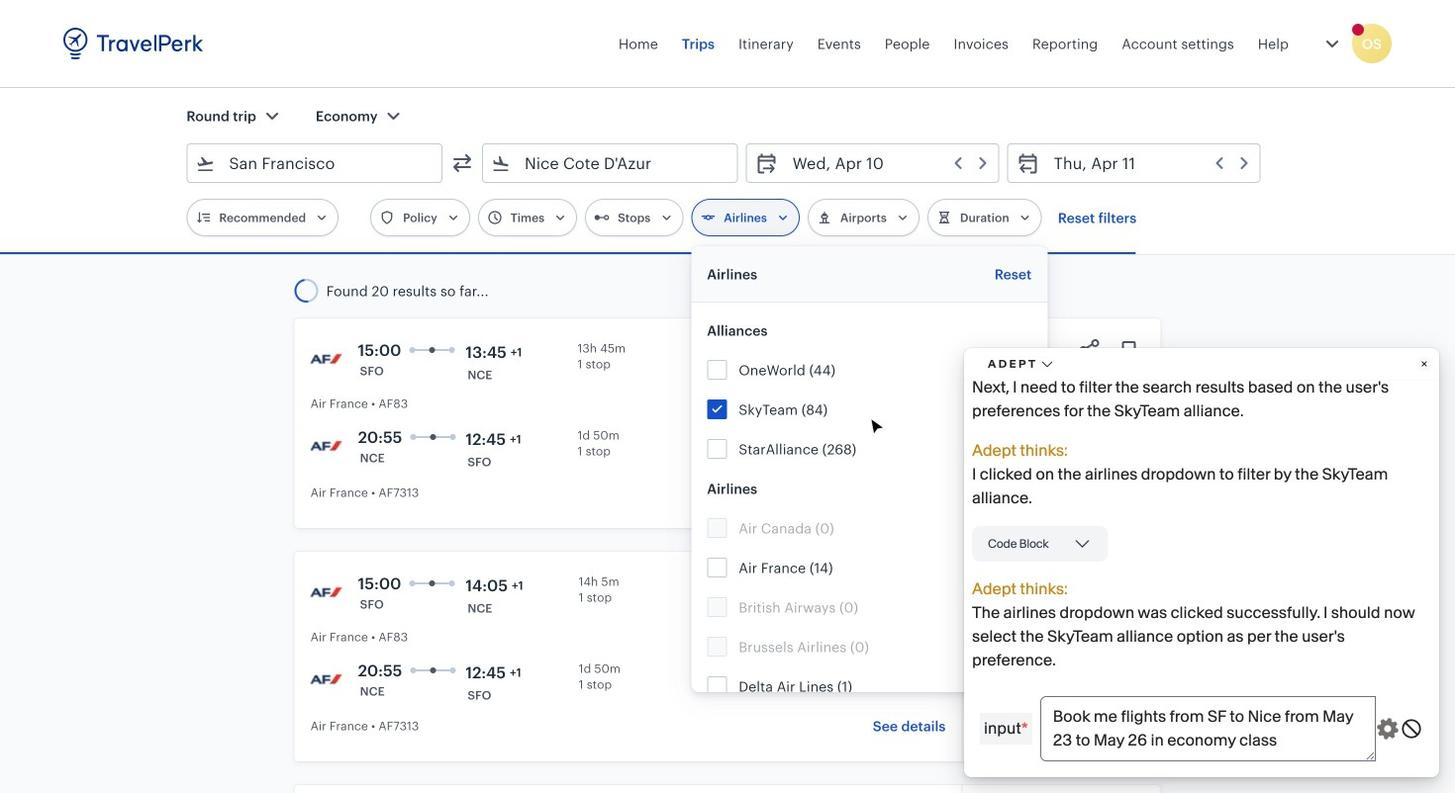 Task type: vqa. For each thing, say whether or not it's contained in the screenshot.
"Return" "field"
yes



Task type: locate. For each thing, give the bounding box(es) containing it.
1 vertical spatial air france image
[[311, 576, 342, 608]]

air france image
[[311, 343, 342, 374], [311, 576, 342, 608], [311, 663, 342, 695]]

0 vertical spatial air france image
[[311, 343, 342, 374]]

2 vertical spatial air france image
[[311, 663, 342, 695]]

Depart field
[[779, 148, 991, 179]]



Task type: describe. For each thing, give the bounding box(es) containing it.
2 air france image from the top
[[311, 576, 342, 608]]

1 air france image from the top
[[311, 343, 342, 374]]

Return field
[[1040, 148, 1252, 179]]

To search field
[[511, 148, 711, 179]]

3 air france image from the top
[[311, 663, 342, 695]]

air france image
[[311, 430, 342, 461]]

From search field
[[215, 148, 416, 179]]



